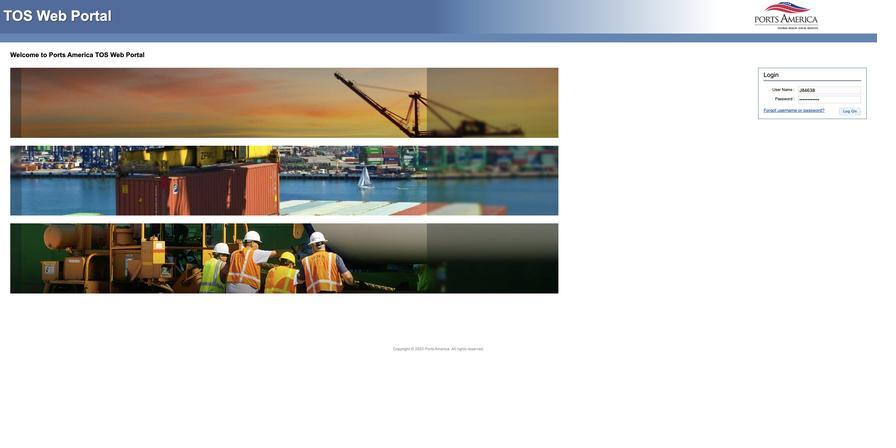Task type: locate. For each thing, give the bounding box(es) containing it.
1 horizontal spatial portal
[[126, 51, 145, 59]]

0 vertical spatial ports
[[49, 51, 66, 59]]

None password field
[[799, 96, 861, 104]]

ports right 'to'
[[49, 51, 66, 59]]

ports right 2023 at left bottom
[[425, 348, 434, 352]]

0 vertical spatial :
[[794, 88, 795, 92]]

1 image for trucks at gate image from the top
[[10, 68, 559, 138]]

copyright
[[393, 348, 410, 352]]

name
[[782, 88, 793, 92]]

1 horizontal spatial web
[[110, 51, 124, 59]]

1 vertical spatial ports
[[425, 348, 434, 352]]

all
[[452, 348, 456, 352]]

2 : from the top
[[794, 97, 795, 101]]

america.
[[435, 348, 451, 352]]

: right name
[[794, 88, 795, 92]]

1 vertical spatial portal
[[126, 51, 145, 59]]

tos
[[3, 8, 33, 24], [95, 51, 109, 59]]

1 vertical spatial :
[[794, 97, 795, 101]]

1 vertical spatial tos
[[95, 51, 109, 59]]

0 vertical spatial web
[[37, 8, 67, 24]]

0 vertical spatial image for trucks at gate image
[[10, 68, 559, 138]]

1 vertical spatial web
[[110, 51, 124, 59]]

:
[[794, 88, 795, 92], [794, 97, 795, 101]]

0 vertical spatial portal
[[71, 8, 112, 24]]

1 horizontal spatial tos
[[95, 51, 109, 59]]

0 horizontal spatial tos
[[3, 8, 33, 24]]

portal
[[71, 8, 112, 24], [126, 51, 145, 59]]

: right password
[[794, 97, 795, 101]]

0 vertical spatial tos
[[3, 8, 33, 24]]

to
[[41, 51, 47, 59]]

reserved.
[[468, 348, 484, 352]]

on
[[852, 109, 857, 114]]

1 horizontal spatial ports
[[425, 348, 434, 352]]

web
[[37, 8, 67, 24], [110, 51, 124, 59]]

2 vertical spatial image for trucks at gate image
[[10, 224, 559, 294]]

log on button
[[839, 108, 861, 115]]

None text field
[[799, 87, 861, 94]]

1 vertical spatial image for trucks at gate image
[[10, 146, 559, 216]]

log
[[844, 109, 851, 114]]

ports
[[49, 51, 66, 59], [425, 348, 434, 352]]

user name :
[[773, 88, 795, 92]]

1 : from the top
[[794, 88, 795, 92]]

0 horizontal spatial ports
[[49, 51, 66, 59]]

password?
[[804, 108, 825, 113]]

image for trucks at gate image
[[10, 68, 559, 138], [10, 146, 559, 216], [10, 224, 559, 294]]

username
[[778, 108, 797, 113]]

2023
[[415, 348, 424, 352]]

forgot
[[764, 108, 777, 113]]



Task type: vqa. For each thing, say whether or not it's contained in the screenshot.
Sure
no



Task type: describe. For each thing, give the bounding box(es) containing it.
2 image for trucks at gate image from the top
[[10, 146, 559, 216]]

tos web portal
[[3, 8, 112, 24]]

login
[[764, 72, 779, 78]]

copyright © 2023 ports america. all rights reserved.
[[393, 348, 484, 352]]

0 horizontal spatial web
[[37, 8, 67, 24]]

forgot username or password?
[[764, 108, 825, 113]]

©
[[411, 348, 414, 352]]

forgot username or password? link
[[764, 108, 825, 113]]

password :
[[776, 97, 795, 101]]

3 image for trucks at gate image from the top
[[10, 224, 559, 294]]

welcome to ports america tos web portal
[[10, 51, 145, 59]]

log on
[[844, 109, 857, 114]]

rights
[[457, 348, 467, 352]]

or
[[799, 108, 803, 113]]

0 horizontal spatial portal
[[71, 8, 112, 24]]

user
[[773, 88, 781, 92]]

password
[[776, 97, 793, 101]]

welcome
[[10, 51, 39, 59]]

america
[[67, 51, 93, 59]]



